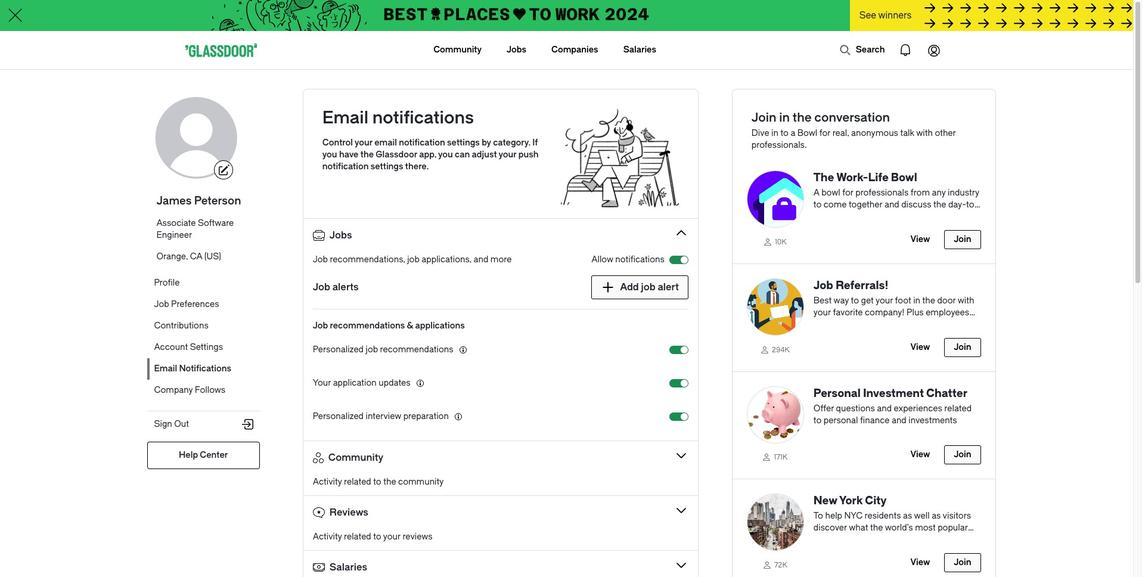 Task type: locate. For each thing, give the bounding box(es) containing it.
2 you from the left
[[438, 150, 453, 160]]

to left community
[[373, 477, 381, 487]]

most
[[915, 523, 936, 533]]

job left applications,
[[407, 255, 420, 265]]

and
[[885, 200, 900, 210], [474, 255, 489, 265], [877, 403, 892, 414], [892, 415, 907, 425]]

0 vertical spatial with
[[917, 128, 933, 138]]

you
[[322, 150, 337, 160], [438, 150, 453, 160]]

with
[[917, 128, 933, 138], [958, 296, 975, 306]]

0 vertical spatial bowl
[[798, 128, 818, 138]]

0 horizontal spatial email
[[154, 364, 177, 374]]

1 vertical spatial personalized
[[313, 412, 364, 422]]

1 personalized from the top
[[313, 345, 364, 355]]

city
[[865, 494, 887, 508]]

personalized job recommendations
[[313, 345, 454, 355]]

0 horizontal spatial bowl
[[798, 128, 818, 138]]

171k link
[[747, 450, 804, 465]]

1 horizontal spatial job
[[407, 255, 420, 265]]

personal investment chatter offer questions and experiences related to personal finance and investments
[[814, 387, 972, 425]]

0 vertical spatial related
[[945, 403, 972, 414]]

job
[[407, 255, 420, 265], [366, 345, 378, 355]]

chatter
[[927, 387, 968, 400]]

for down work- at the top right
[[843, 188, 854, 198]]

for left real,
[[820, 128, 831, 138]]

there.
[[405, 162, 429, 172]]

to inside new york city to help nyc residents as well as visitors discover what the world's most popular city has to offer!
[[846, 535, 854, 545]]

to down a
[[814, 200, 822, 210]]

preparation
[[403, 412, 449, 422]]

job for recommendations,
[[313, 255, 328, 265]]

notification
[[399, 138, 445, 148], [322, 162, 369, 172]]

your application updates
[[313, 378, 411, 388]]

the inside control your email notification settings by category.  if you have the glassdoor app, you can adjust your push notification settings there.
[[361, 150, 374, 160]]

won't
[[814, 319, 835, 330]]

community link
[[434, 31, 482, 69]]

the down any
[[934, 200, 947, 210]]

as right well
[[932, 511, 941, 521]]

1 horizontal spatial with
[[958, 296, 975, 306]]

job down profile in the left top of the page
[[154, 299, 169, 309]]

294k link
[[747, 342, 804, 357]]

1 vertical spatial email
[[154, 364, 177, 374]]

personal
[[814, 387, 861, 400]]

to inside the work-life bowl a bowl for professionals from any industry to come together and discuss the day-to- day happenings of work-life.
[[814, 200, 822, 210]]

0 vertical spatial activity
[[313, 477, 342, 487]]

related down chatter
[[945, 403, 972, 414]]

0 horizontal spatial salaries
[[330, 562, 367, 573]]

image for bowl image up the "171k" link
[[747, 386, 804, 443]]

software
[[198, 218, 234, 228]]

recommendations down &
[[380, 345, 454, 355]]

1 horizontal spatial jobs
[[507, 45, 527, 55]]

email
[[375, 138, 397, 148]]

adjust
[[472, 150, 497, 160]]

notification down have
[[322, 162, 369, 172]]

lottie animation container image inside search button
[[839, 44, 851, 56]]

job referrals! best way to get your foot in the door with your favorite company! plus employees won't mind getting that referral money!
[[814, 279, 975, 330]]

offer
[[814, 403, 834, 414]]

associate software engineer
[[157, 218, 234, 240]]

notifications right allow
[[616, 255, 665, 265]]

0 vertical spatial personalized
[[313, 345, 364, 355]]

job down job alerts
[[313, 321, 328, 331]]

1 vertical spatial recommendations
[[380, 345, 454, 355]]

1 vertical spatial jobs
[[330, 229, 352, 241]]

dive
[[752, 128, 770, 138]]

job
[[313, 255, 328, 265], [814, 279, 834, 292], [313, 282, 330, 293], [154, 299, 169, 309], [313, 321, 328, 331]]

0 horizontal spatial as
[[903, 511, 912, 521]]

and inside the work-life bowl a bowl for professionals from any industry to come together and discuss the day-to- day happenings of work-life.
[[885, 200, 900, 210]]

reviews
[[330, 507, 368, 518]]

your left reviews
[[383, 532, 401, 542]]

1 horizontal spatial you
[[438, 150, 453, 160]]

james peterson
[[157, 194, 241, 207]]

1 horizontal spatial settings
[[447, 138, 480, 148]]

activity
[[313, 477, 342, 487], [313, 532, 342, 542]]

the right have
[[361, 150, 374, 160]]

lottie animation container image inside search button
[[839, 44, 851, 56]]

job alerts
[[313, 282, 359, 293]]

personalized down your
[[313, 412, 364, 422]]

4 image for bowl image from the top
[[747, 494, 804, 551]]

job for alerts
[[313, 282, 330, 293]]

updates
[[379, 378, 411, 388]]

the inside the work-life bowl a bowl for professionals from any industry to come together and discuss the day-to- day happenings of work-life.
[[934, 200, 947, 210]]

1 vertical spatial with
[[958, 296, 975, 306]]

your up company!
[[876, 296, 893, 306]]

follows
[[195, 385, 225, 395]]

center
[[200, 450, 228, 460]]

1 horizontal spatial notification
[[399, 138, 445, 148]]

1 vertical spatial activity
[[313, 532, 342, 542]]

job up job alerts
[[313, 255, 328, 265]]

0 vertical spatial notification
[[399, 138, 445, 148]]

company
[[154, 385, 193, 395]]

image for bowl image left a
[[747, 171, 804, 228]]

bowl
[[798, 128, 818, 138], [891, 171, 917, 184]]

activity down reviews
[[313, 532, 342, 542]]

related down reviews
[[344, 532, 371, 542]]

0 vertical spatial recommendations
[[330, 321, 405, 331]]

best
[[814, 296, 832, 306]]

0 horizontal spatial settings
[[371, 162, 403, 172]]

settings up 'can'
[[447, 138, 480, 148]]

reviews
[[403, 532, 433, 542]]

world's
[[885, 523, 913, 533]]

money!
[[937, 319, 967, 330]]

0 horizontal spatial in
[[772, 128, 779, 138]]

well
[[914, 511, 930, 521]]

image for bowl image up 294k link
[[747, 278, 804, 336]]

1 vertical spatial related
[[344, 477, 371, 487]]

personalized up your
[[313, 345, 364, 355]]

0 vertical spatial community
[[434, 45, 482, 55]]

2 activity from the top
[[313, 532, 342, 542]]

in
[[779, 111, 790, 125], [772, 128, 779, 138], [914, 296, 921, 306]]

your up have
[[355, 138, 373, 148]]

bowl right a on the top right of page
[[798, 128, 818, 138]]

to down offer
[[814, 415, 822, 425]]

in up professionals.
[[772, 128, 779, 138]]

plus
[[907, 308, 924, 318]]

job up best in the right bottom of the page
[[814, 279, 834, 292]]

you down control
[[322, 150, 337, 160]]

lottie animation container image
[[386, 31, 434, 68], [386, 31, 434, 68], [920, 36, 948, 64], [839, 44, 851, 56]]

job down job recommendations & applications
[[366, 345, 378, 355]]

way
[[834, 296, 849, 306]]

personalized
[[313, 345, 364, 355], [313, 412, 364, 422]]

related
[[945, 403, 972, 414], [344, 477, 371, 487], [344, 532, 371, 542]]

image for bowl image
[[747, 171, 804, 228], [747, 278, 804, 336], [747, 386, 804, 443], [747, 494, 804, 551]]

image for bowl image up the 72k link
[[747, 494, 804, 551]]

professionals.
[[752, 140, 807, 150]]

1 vertical spatial notifications
[[616, 255, 665, 265]]

community left the jobs link
[[434, 45, 482, 55]]

contributions
[[154, 321, 209, 331]]

email down account
[[154, 364, 177, 374]]

bowl up from
[[891, 171, 917, 184]]

1 activity from the top
[[313, 477, 342, 487]]

1 horizontal spatial bowl
[[891, 171, 917, 184]]

visitors
[[943, 511, 971, 521]]

1 image for bowl image from the top
[[747, 171, 804, 228]]

to inside personal investment chatter offer questions and experiences related to personal finance and investments
[[814, 415, 822, 425]]

the
[[793, 111, 812, 125], [361, 150, 374, 160], [934, 200, 947, 210], [923, 296, 935, 306], [383, 477, 396, 487], [871, 523, 883, 533]]

jobs up recommendations,
[[330, 229, 352, 241]]

recommendations up 'personalized job recommendations'
[[330, 321, 405, 331]]

conversation
[[815, 111, 890, 125]]

and up finance at the bottom of the page
[[877, 403, 892, 414]]

in right the join at right
[[779, 111, 790, 125]]

2 horizontal spatial in
[[914, 296, 921, 306]]

0 horizontal spatial with
[[917, 128, 933, 138]]

email up control
[[322, 108, 369, 128]]

community up activity related to the community
[[328, 452, 384, 463]]

salaries link
[[623, 31, 656, 69]]

activity for community
[[313, 477, 342, 487]]

help
[[825, 511, 843, 521]]

related up reviews
[[344, 477, 371, 487]]

1 horizontal spatial as
[[932, 511, 941, 521]]

as left well
[[903, 511, 912, 521]]

2 personalized from the top
[[313, 412, 364, 422]]

0 horizontal spatial for
[[820, 128, 831, 138]]

(us)
[[204, 252, 221, 262]]

with right talk
[[917, 128, 933, 138]]

the left 'door'
[[923, 296, 935, 306]]

0 vertical spatial settings
[[447, 138, 480, 148]]

1 vertical spatial notification
[[322, 162, 369, 172]]

2 image for bowl image from the top
[[747, 278, 804, 336]]

the down residents
[[871, 523, 883, 533]]

ca
[[190, 252, 202, 262]]

3 image for bowl image from the top
[[747, 386, 804, 443]]

to left get
[[851, 296, 859, 306]]

your
[[355, 138, 373, 148], [499, 150, 517, 160], [876, 296, 893, 306], [814, 308, 831, 318], [383, 532, 401, 542]]

with right 'door'
[[958, 296, 975, 306]]

0 vertical spatial for
[[820, 128, 831, 138]]

10k link
[[747, 234, 804, 249]]

1 vertical spatial job
[[366, 345, 378, 355]]

2 vertical spatial in
[[914, 296, 921, 306]]

1 vertical spatial community
[[328, 452, 384, 463]]

winners
[[879, 10, 912, 21]]

you left 'can'
[[438, 150, 453, 160]]

see
[[860, 10, 877, 21]]

1 vertical spatial settings
[[371, 162, 403, 172]]

2 as from the left
[[932, 511, 941, 521]]

settings down glassdoor
[[371, 162, 403, 172]]

company follows
[[154, 385, 225, 395]]

and up work-
[[885, 200, 900, 210]]

notification up app,
[[399, 138, 445, 148]]

notifications for allow notifications
[[616, 255, 665, 265]]

the up a on the top right of page
[[793, 111, 812, 125]]

jobs left 'companies'
[[507, 45, 527, 55]]

allow notifications
[[592, 255, 665, 265]]

personalized for personalized job recommendations
[[313, 345, 364, 355]]

2 vertical spatial related
[[344, 532, 371, 542]]

1 vertical spatial bowl
[[891, 171, 917, 184]]

job left alerts at the left
[[313, 282, 330, 293]]

1 horizontal spatial in
[[779, 111, 790, 125]]

from
[[911, 188, 930, 198]]

1 horizontal spatial notifications
[[616, 255, 665, 265]]

to right "has"
[[846, 535, 854, 545]]

0 horizontal spatial notifications
[[372, 108, 474, 128]]

referral
[[907, 319, 935, 330]]

1 horizontal spatial salaries
[[623, 45, 656, 55]]

personalized interview preparation
[[313, 412, 449, 422]]

1 vertical spatial for
[[843, 188, 854, 198]]

0 vertical spatial jobs
[[507, 45, 527, 55]]

with inside the 'join in the conversation dive in to a bowl for real, anonymous talk with other professionals.'
[[917, 128, 933, 138]]

job inside job referrals! best way to get your foot in the door with your favorite company! plus employees won't mind getting that referral money!
[[814, 279, 834, 292]]

to
[[781, 128, 789, 138], [814, 200, 822, 210], [851, 296, 859, 306], [814, 415, 822, 425], [373, 477, 381, 487], [373, 532, 381, 542], [846, 535, 854, 545]]

notifications up app,
[[372, 108, 474, 128]]

0 horizontal spatial jobs
[[330, 229, 352, 241]]

activity up reviews
[[313, 477, 342, 487]]

1 horizontal spatial email
[[322, 108, 369, 128]]

a
[[791, 128, 796, 138]]

the inside job referrals! best way to get your foot in the door with your favorite company! plus employees won't mind getting that referral money!
[[923, 296, 935, 306]]

in up plus
[[914, 296, 921, 306]]

0 vertical spatial email
[[322, 108, 369, 128]]

0 vertical spatial notifications
[[372, 108, 474, 128]]

1 horizontal spatial for
[[843, 188, 854, 198]]

72k
[[774, 561, 788, 569]]

to left a on the top right of page
[[781, 128, 789, 138]]

lottie animation container image
[[891, 36, 920, 64], [891, 36, 920, 64], [920, 36, 948, 64], [839, 44, 851, 56]]

0 horizontal spatial you
[[322, 150, 337, 160]]

has
[[830, 535, 844, 545]]



Task type: vqa. For each thing, say whether or not it's contained in the screenshot.
Francisco, associated with Meridian Home Health
no



Task type: describe. For each thing, give the bounding box(es) containing it.
email for email notifications
[[154, 364, 177, 374]]

job for recommendations
[[313, 321, 328, 331]]

the inside new york city to help nyc residents as well as visitors discover what the world's most popular city has to offer!
[[871, 523, 883, 533]]

personal
[[824, 415, 858, 425]]

interview
[[366, 412, 401, 422]]

10k
[[775, 238, 787, 246]]

bowl inside the work-life bowl a bowl for professionals from any industry to come together and discuss the day-to- day happenings of work-life.
[[891, 171, 917, 184]]

image for bowl image for job referrals!
[[747, 278, 804, 336]]

activity related to the community
[[313, 477, 444, 487]]

what
[[849, 523, 868, 533]]

company!
[[865, 308, 905, 318]]

recommendations,
[[330, 255, 405, 265]]

offer!
[[856, 535, 877, 545]]

1 you from the left
[[322, 150, 337, 160]]

community
[[398, 477, 444, 487]]

app,
[[419, 150, 436, 160]]

job for referrals!
[[814, 279, 834, 292]]

any
[[932, 188, 946, 198]]

and left more
[[474, 255, 489, 265]]

applications
[[415, 321, 465, 331]]

the work-life bowl a bowl for professionals from any industry to come together and discuss the day-to- day happenings of work-life.
[[814, 171, 980, 222]]

email notifications
[[154, 364, 231, 374]]

with inside job referrals! best way to get your foot in the door with your favorite company! plus employees won't mind getting that referral money!
[[958, 296, 975, 306]]

sign out link
[[147, 411, 260, 432]]

companies link
[[552, 31, 598, 69]]

bowl
[[822, 188, 841, 198]]

life.
[[911, 212, 925, 222]]

allow
[[592, 255, 613, 265]]

search
[[856, 45, 885, 55]]

control
[[322, 138, 353, 148]]

discover
[[814, 523, 847, 533]]

related for reviews
[[344, 532, 371, 542]]

alerts
[[333, 282, 359, 293]]

0 vertical spatial salaries
[[623, 45, 656, 55]]

nyc
[[845, 511, 863, 521]]

help
[[179, 450, 198, 460]]

york
[[840, 494, 863, 508]]

the
[[814, 171, 834, 184]]

by
[[482, 138, 491, 148]]

help center
[[179, 450, 228, 460]]

email for email notifications
[[322, 108, 369, 128]]

email notifications
[[322, 108, 474, 128]]

questions
[[836, 403, 875, 414]]

life
[[868, 171, 889, 184]]

investment
[[863, 387, 924, 400]]

294k
[[772, 346, 790, 354]]

1 horizontal spatial community
[[434, 45, 482, 55]]

day-
[[949, 200, 967, 210]]

discuss
[[902, 200, 932, 210]]

talk
[[901, 128, 915, 138]]

to inside job referrals! best way to get your foot in the door with your favorite company! plus employees won't mind getting that referral money!
[[851, 296, 859, 306]]

for inside the work-life bowl a bowl for professionals from any industry to come together and discuss the day-to- day happenings of work-life.
[[843, 188, 854, 198]]

0 vertical spatial job
[[407, 255, 420, 265]]

sign out
[[154, 419, 189, 429]]

image for bowl image for new york city
[[747, 494, 804, 551]]

a
[[814, 188, 820, 198]]

job preferences
[[154, 299, 219, 309]]

glassdoor
[[376, 150, 417, 160]]

job for preferences
[[154, 299, 169, 309]]

help center link
[[147, 442, 260, 469]]

get
[[861, 296, 874, 306]]

your down category.
[[499, 150, 517, 160]]

job recommendations, job applications, and more
[[313, 255, 512, 265]]

orange,
[[157, 252, 188, 262]]

work-
[[837, 171, 868, 184]]

&
[[407, 321, 413, 331]]

related inside personal investment chatter offer questions and experiences related to personal finance and investments
[[945, 403, 972, 414]]

image for bowl image for the work-life bowl
[[747, 171, 804, 228]]

0 horizontal spatial notification
[[322, 162, 369, 172]]

notifications for email notifications
[[372, 108, 474, 128]]

see winners link
[[850, 0, 1133, 32]]

0 horizontal spatial job
[[366, 345, 378, 355]]

related for community
[[344, 477, 371, 487]]

to-
[[967, 200, 979, 210]]

and down experiences
[[892, 415, 907, 425]]

job recommendations & applications
[[313, 321, 465, 331]]

1 vertical spatial salaries
[[330, 562, 367, 573]]

to
[[814, 511, 823, 521]]

171k
[[774, 453, 788, 462]]

join in the conversation dive in to a bowl for real, anonymous talk with other professionals.
[[752, 111, 956, 150]]

professionals
[[856, 188, 909, 198]]

the inside the 'join in the conversation dive in to a bowl for real, anonymous talk with other professionals.'
[[793, 111, 812, 125]]

have
[[339, 150, 359, 160]]

personalized for personalized interview preparation
[[313, 412, 364, 422]]

your
[[313, 378, 331, 388]]

investments
[[909, 415, 957, 425]]

referrals!
[[836, 279, 889, 292]]

in inside job referrals! best way to get your foot in the door with your favorite company! plus employees won't mind getting that referral money!
[[914, 296, 921, 306]]

to left reviews
[[373, 532, 381, 542]]

0 horizontal spatial community
[[328, 452, 384, 463]]

your down best in the right bottom of the page
[[814, 308, 831, 318]]

finance
[[860, 415, 890, 425]]

the left community
[[383, 477, 396, 487]]

0 vertical spatial in
[[779, 111, 790, 125]]

peterson
[[194, 194, 241, 207]]

for inside the 'join in the conversation dive in to a bowl for real, anonymous talk with other professionals.'
[[820, 128, 831, 138]]

account settings
[[154, 342, 223, 352]]

city
[[814, 535, 828, 545]]

push
[[519, 150, 539, 160]]

day
[[814, 212, 827, 222]]

applications,
[[422, 255, 472, 265]]

james
[[157, 194, 192, 207]]

more
[[491, 255, 512, 265]]

sign
[[154, 419, 172, 429]]

associate
[[157, 218, 196, 228]]

image for bowl image for personal investment chatter
[[747, 386, 804, 443]]

bowl inside the 'join in the conversation dive in to a bowl for real, anonymous talk with other professionals.'
[[798, 128, 818, 138]]

preferences
[[171, 299, 219, 309]]

activity for reviews
[[313, 532, 342, 542]]

jobs link
[[507, 31, 527, 69]]

engineer
[[157, 230, 192, 240]]

that
[[889, 319, 905, 330]]

notifications
[[179, 364, 231, 374]]

foot
[[895, 296, 911, 306]]

mind
[[837, 319, 857, 330]]

to inside the 'join in the conversation dive in to a bowl for real, anonymous talk with other professionals.'
[[781, 128, 789, 138]]

1 vertical spatial in
[[772, 128, 779, 138]]

getting
[[859, 319, 887, 330]]

1 as from the left
[[903, 511, 912, 521]]

companies
[[552, 45, 598, 55]]



